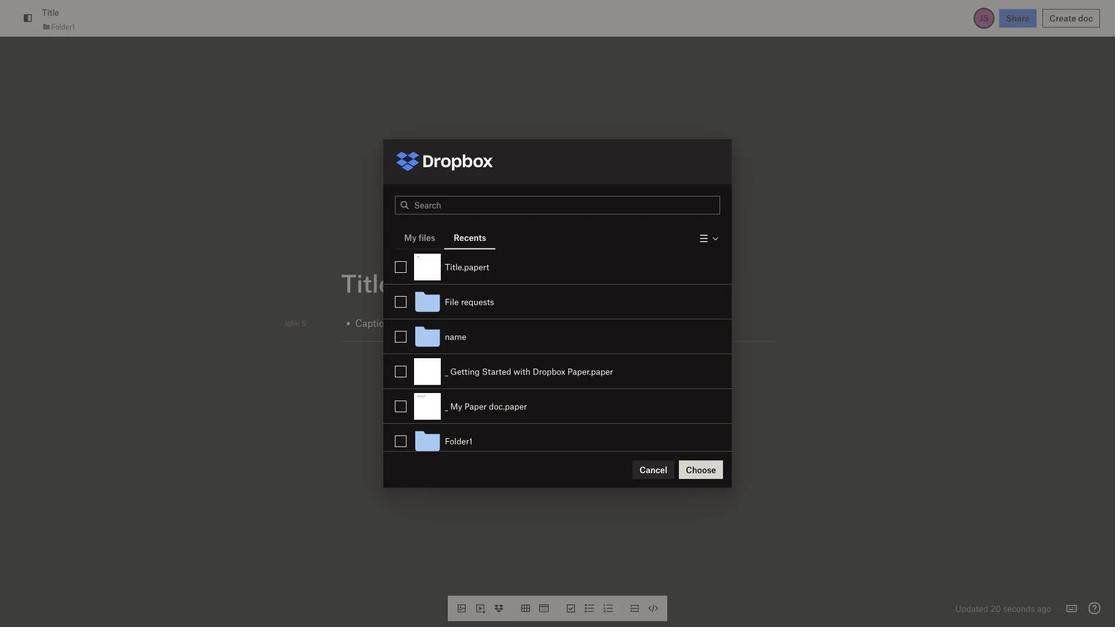Task type: vqa. For each thing, say whether or not it's contained in the screenshot.
JS Button
yes



Task type: locate. For each thing, give the bounding box(es) containing it.
folder1 inside folder1 link
[[51, 22, 75, 31]]

row group containing title.papert
[[383, 249, 732, 459]]

doc.paper
[[489, 401, 527, 411]]

with
[[514, 366, 530, 376]]

_ left getting
[[445, 366, 448, 376]]

2 _ from the top
[[445, 401, 448, 411]]

my left files
[[404, 233, 417, 243]]

_ for _ my paper doc.paper
[[445, 401, 448, 411]]

started
[[482, 366, 511, 376]]

file requests
[[445, 296, 494, 307]]

1 vertical spatial _
[[445, 401, 448, 411]]

folder1 down title link
[[51, 22, 75, 31]]

caption
[[355, 317, 390, 329]]

folder1 inside button
[[445, 436, 473, 446]]

ago
[[1037, 603, 1051, 614]]

create doc
[[1049, 13, 1093, 23]]

1 vertical spatial title
[[341, 268, 392, 297]]

updated
[[955, 603, 988, 614]]

0 horizontal spatial title
[[42, 7, 59, 18]]

share button
[[999, 9, 1037, 28]]

0 horizontal spatial my
[[404, 233, 417, 243]]

0 vertical spatial folder1
[[51, 22, 75, 31]]

file
[[445, 296, 459, 307]]

my inside button
[[450, 401, 462, 411]]

requests
[[461, 296, 494, 307]]

_ my paper doc.paper button
[[410, 389, 732, 424]]

my
[[404, 233, 417, 243], [450, 401, 462, 411]]

row group
[[383, 249, 732, 459]]

title.papert
[[445, 262, 489, 272]]

my inside "tab"
[[404, 233, 417, 243]]

title link
[[42, 6, 59, 19]]

1 _ from the top
[[445, 366, 448, 376]]

0 vertical spatial title
[[42, 7, 59, 18]]

file requests button
[[410, 284, 732, 319]]

folder1 for 'folder1' button
[[445, 436, 473, 446]]

title
[[42, 7, 59, 18], [341, 268, 392, 297]]

updated 20 seconds ago
[[955, 603, 1051, 614]]

_ left 'paper' at the left
[[445, 401, 448, 411]]

recents tab
[[445, 226, 495, 249]]

name
[[445, 331, 466, 341]]

doc
[[1078, 13, 1093, 23]]

folder1 down 'paper' at the left
[[445, 436, 473, 446]]

tab list
[[395, 226, 495, 249]]

title up caption
[[341, 268, 392, 297]]

files
[[419, 233, 435, 243]]

1 horizontal spatial folder1
[[445, 436, 473, 446]]

my left 'paper' at the left
[[450, 401, 462, 411]]

folder1 button
[[410, 424, 732, 459]]

_
[[445, 366, 448, 376], [445, 401, 448, 411]]

0 horizontal spatial folder1
[[51, 22, 75, 31]]

1 vertical spatial my
[[450, 401, 462, 411]]

1 horizontal spatial my
[[450, 401, 462, 411]]

1 vertical spatial folder1
[[445, 436, 473, 446]]

1 horizontal spatial title
[[341, 268, 392, 297]]

title up folder1 link
[[42, 7, 59, 18]]

20
[[991, 603, 1001, 614]]

0 vertical spatial my
[[404, 233, 417, 243]]

folder1
[[51, 22, 75, 31], [445, 436, 473, 446]]

0 vertical spatial _
[[445, 366, 448, 376]]



Task type: describe. For each thing, give the bounding box(es) containing it.
folder1 for folder1 link
[[51, 22, 75, 31]]

recents
[[454, 233, 486, 243]]

folder1 link
[[42, 21, 75, 32]]

Search text field
[[414, 197, 720, 214]]

js button
[[974, 8, 995, 29]]

create doc button
[[1042, 9, 1100, 28]]

js
[[980, 13, 989, 23]]

my files
[[404, 233, 435, 243]]

tab list containing my files
[[395, 226, 495, 249]]

seconds
[[1003, 603, 1035, 614]]

_ getting started with dropbox paper.paper button
[[410, 354, 732, 389]]

name button
[[410, 319, 732, 354]]

paper.paper
[[568, 366, 613, 376]]

dropbox
[[533, 366, 565, 376]]

getting
[[450, 366, 480, 376]]

title.papert button
[[410, 249, 732, 284]]

cancel button
[[633, 461, 674, 479]]

_ getting started with dropbox paper.paper
[[445, 366, 613, 376]]

create
[[1049, 13, 1076, 23]]

_ my paper doc.paper
[[445, 401, 527, 411]]

cancel
[[640, 465, 667, 475]]

_ for _ getting started with dropbox paper.paper
[[445, 366, 448, 376]]

my files tab
[[395, 226, 445, 249]]

paper
[[464, 401, 487, 411]]

share
[[1006, 13, 1030, 23]]



